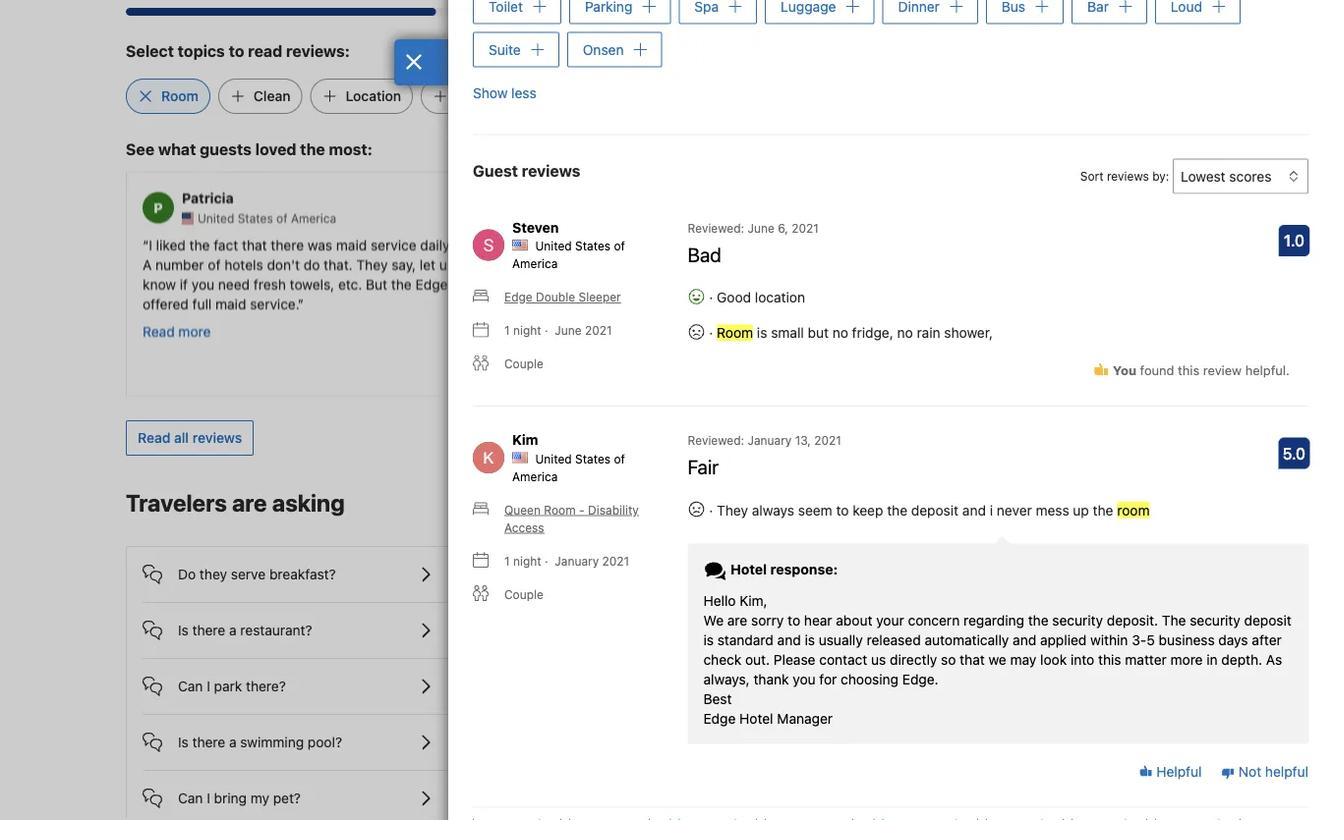 Task type: describe. For each thing, give the bounding box(es) containing it.
to left read
[[229, 42, 244, 60]]

0 horizontal spatial "
[[298, 295, 304, 312]]

1 horizontal spatial maid
[[336, 236, 367, 253]]

read more for i liked the fact that there was maid service daily. a number of hotels don't do that.  they say, let us know if you need fresh towels, etc.  but the edge offered full maid service.
[[143, 323, 211, 339]]

restaurant?
[[240, 623, 312, 639]]

recommend
[[987, 315, 1063, 331]]

can i park there?
[[178, 679, 286, 695]]

can for can i bring my pet?
[[178, 791, 203, 807]]

you inside the hello kim, we are sorry to hear about your concern regarding the security deposit. the security deposit is standard and is usually released automatically and applied within 3-5 business days after check out. please contact us directly so that we may look into this matter more in depth. as always, thank you for choosing edge. best edge hotel manager
[[793, 671, 816, 688]]

service
[[371, 236, 416, 253]]

the right loved
[[300, 140, 325, 159]]

of inside the " i liked the fact that there was maid service daily. a number of hotels don't do that.  they say, let us know if you need fresh towels, etc.  but the edge offered full maid service.
[[208, 256, 221, 272]]

professional
[[925, 276, 1002, 292]]

2 horizontal spatial it
[[1058, 295, 1066, 312]]

read more for i found it very conveniently located to yankee stadium, the cloisters and many delicious restaurants.
[[508, 303, 577, 319]]

kim,
[[740, 593, 768, 609]]

let
[[420, 256, 436, 272]]

breakfast?
[[269, 567, 336, 583]]

i inside "everything was wonderful. the staff was amazing. luis, dominic and eric were very helpful, professional and very informative. we liked it so much we reserved it for thanksgiving weekend. i would recommend this hotel to anyone. loved it."
[[938, 315, 942, 331]]

for inside "everything was wonderful. the staff was amazing. luis, dominic and eric were very helpful, professional and very informative. we liked it so much we reserved it for thanksgiving weekend. i would recommend this hotel to anyone. loved it."
[[1070, 295, 1087, 312]]

0 horizontal spatial are
[[232, 489, 267, 517]]

and up reserved
[[1006, 276, 1030, 292]]

we have an instant answer to most questions
[[892, 757, 1178, 774]]

do inside button
[[643, 623, 660, 639]]

hello
[[703, 593, 736, 609]]

couple for fair
[[504, 588, 544, 602]]

how and when do i pay? button
[[511, 604, 822, 643]]

was inside the " i liked the fact that there was maid service daily. a number of hotels don't do that.  they say, let us know if you need fresh towels, etc.  but the edge offered full maid service.
[[308, 236, 332, 253]]

of up cloisters
[[614, 239, 625, 253]]

1 horizontal spatial have
[[916, 757, 946, 774]]

guest
[[473, 161, 518, 180]]

onsen
[[583, 41, 624, 57]]

the inside "everything was wonderful. the staff was amazing. luis, dominic and eric were very helpful, professional and very informative. we liked it so much we reserved it for thanksgiving weekend. i would recommend this hotel to anyone. loved it."
[[1051, 236, 1076, 253]]

queen room - disability access
[[504, 503, 639, 535]]

5
[[1147, 632, 1155, 648]]

· good location
[[705, 289, 805, 306]]

1 horizontal spatial is
[[757, 325, 767, 341]]

2021 right "6,"
[[792, 221, 819, 235]]

this inside does this property have non- smoking rooms?
[[583, 677, 606, 693]]

wonderful.
[[980, 236, 1048, 253]]

it.
[[969, 335, 979, 351]]

so inside "everything was wonderful. the staff was amazing. luis, dominic and eric were very helpful, professional and very informative. we liked it so much we reserved it for thanksgiving weekend. i would recommend this hotel to anyone. loved it."
[[919, 295, 934, 312]]

· room is small but no fridge, no rain shower,
[[705, 325, 993, 341]]

is there a restaurant? button
[[143, 604, 454, 643]]

after
[[1252, 632, 1282, 648]]

anyone.
[[874, 335, 924, 351]]

select topics to read reviews:
[[126, 42, 350, 60]]

hotel response:
[[727, 562, 838, 578]]

fridge,
[[852, 325, 893, 341]]

america up located
[[657, 211, 702, 225]]

a for swimming
[[229, 735, 237, 751]]

this left the review
[[1178, 363, 1200, 377]]

directly
[[890, 652, 937, 668]]

is there a spa? button
[[511, 547, 822, 587]]

0 vertical spatial deposit
[[911, 502, 959, 518]]

1 horizontal spatial we
[[892, 757, 912, 774]]

does this property have non- smoking rooms?
[[546, 677, 731, 713]]

do inside the " i liked the fact that there was maid service daily. a number of hotels don't do that.  they say, let us know if you need fresh towels, etc.  but the edge offered full maid service.
[[304, 256, 320, 272]]

bring
[[214, 791, 247, 807]]

i for " i found it very conveniently located to yankee stadium, the cloisters and many delicious restaurants.
[[514, 236, 518, 253]]

deposit inside the hello kim, we are sorry to hear about your concern regarding the security deposit. the security deposit is standard and is usually released automatically and applied within 3-5 business days after check out. please contact us directly so that we may look into this matter more in depth. as always, thank you for choosing edge. best edge hotel manager
[[1244, 612, 1292, 629]]

1 horizontal spatial june
[[748, 221, 775, 235]]

is there a swimming pool? button
[[143, 716, 454, 755]]

helpful
[[1153, 764, 1202, 780]]

thanksgiving
[[1091, 295, 1175, 312]]

america up queen
[[512, 470, 558, 484]]

property
[[609, 677, 664, 693]]

park
[[214, 679, 242, 695]]

to inside the hello kim, we are sorry to hear about your concern regarding the security deposit. the security deposit is standard and is usually released automatically and applied within 3-5 business days after check out. please contact us directly so that we may look into this matter more in depth. as always, thank you for choosing edge. best edge hotel manager
[[788, 612, 800, 629]]

1 vertical spatial january
[[555, 554, 599, 568]]

edge.
[[902, 671, 939, 688]]

1 horizontal spatial edge
[[504, 290, 533, 304]]

guest reviews
[[473, 161, 580, 180]]

edge inside the hello kim, we are sorry to hear about your concern regarding the security deposit. the security deposit is standard and is usually released automatically and applied within 3-5 business days after check out. please contact us directly so that we may look into this matter more in depth. as always, thank you for choosing edge. best edge hotel manager
[[703, 711, 736, 727]]

this inside the hello kim, we are sorry to hear about your concern regarding the security deposit. the security deposit is standard and is usually released automatically and applied within 3-5 business days after check out. please contact us directly so that we may look into this matter more in depth. as always, thank you for choosing edge. best edge hotel manager
[[1098, 652, 1121, 668]]

have inside does this property have non- smoking rooms?
[[668, 677, 698, 693]]

states up -
[[575, 452, 611, 466]]

2021 right 13,
[[814, 434, 841, 448]]

liked inside the " i liked the fact that there was maid service daily. a number of hotels don't do that.  they say, let us know if you need fresh towels, etc.  but the edge offered full maid service.
[[156, 236, 186, 253]]

hotel inside the hello kim, we are sorry to hear about your concern regarding the security deposit. the security deposit is standard and is usually released automatically and applied within 3-5 business days after check out. please contact us directly so that we may look into this matter more in depth. as always, thank you for choosing edge. best edge hotel manager
[[739, 711, 773, 727]]

2 no from the left
[[897, 325, 913, 341]]

steven
[[512, 219, 559, 235]]

united states of america up don't
[[198, 211, 336, 225]]

united states of america up -
[[512, 452, 625, 484]]

i
[[990, 502, 993, 518]]

but
[[808, 325, 829, 341]]

states up conveniently on the top of the page
[[603, 211, 639, 225]]

united up stadium, on the top left of the page
[[535, 239, 572, 253]]

3-
[[1132, 632, 1147, 648]]

serve
[[231, 567, 266, 583]]

less
[[511, 84, 536, 101]]

pay?
[[671, 623, 700, 639]]

2 horizontal spatial is
[[805, 632, 815, 648]]

check
[[703, 652, 742, 668]]

show less
[[473, 84, 536, 101]]

and up may
[[1013, 632, 1036, 648]]

may
[[1010, 652, 1037, 668]]

1 for fair
[[504, 554, 510, 568]]

reviewed: january 13, 2021
[[688, 434, 841, 448]]

2 was from the left
[[951, 236, 976, 253]]

" i liked the fact that there was maid service daily. a number of hotels don't do that.  they say, let us know if you need fresh towels, etc.  but the edge offered full maid service.
[[143, 236, 454, 312]]

to left most
[[1064, 757, 1077, 774]]

many
[[679, 256, 713, 272]]

keep
[[853, 502, 883, 518]]

couple for bad
[[504, 357, 544, 371]]

of up conveniently on the top of the page
[[642, 211, 653, 225]]

united states of america up restaurants.
[[512, 239, 625, 271]]

manager
[[777, 711, 833, 727]]

the left "fact"
[[189, 236, 210, 253]]

more for i liked the fact that there was maid service daily. a number of hotels don't do that.  they say, let us know if you need fresh towels, etc.  but the edge offered full maid service.
[[178, 323, 211, 339]]

scored 1.0 element
[[1278, 225, 1310, 256]]

we inside the hello kim, we are sorry to hear about your concern regarding the security deposit. the security deposit is standard and is usually released automatically and applied within 3-5 business days after check out. please contact us directly so that we may look into this matter more in depth. as always, thank you for choosing edge. best edge hotel manager
[[989, 652, 1007, 668]]

shower,
[[944, 325, 993, 341]]

6,
[[778, 221, 788, 235]]

loved
[[255, 140, 296, 159]]

read for i liked the fact that there was maid service daily. a number of hotels don't do that.  they say, let us know if you need fresh towels, etc.  but the edge offered full maid service.
[[143, 323, 175, 339]]

-
[[579, 503, 585, 517]]

when
[[606, 623, 640, 639]]

0 vertical spatial hotel
[[730, 562, 767, 578]]

staff
[[1079, 236, 1108, 253]]

see what guests loved the most:
[[126, 140, 373, 159]]

all
[[174, 430, 189, 446]]

always
[[752, 502, 794, 518]]

fact
[[214, 236, 238, 253]]

us inside the " i liked the fact that there was maid service daily. a number of hotels don't do that.  they say, let us know if you need fresh towels, etc.  but the edge offered full maid service.
[[439, 256, 454, 272]]

1 horizontal spatial very
[[1033, 276, 1061, 292]]

· for · they always seem to keep the deposit and i never mess up the room
[[709, 502, 713, 518]]

we inside the hello kim, we are sorry to hear about your concern regarding the security deposit. the security deposit is standard and is usually released automatically and applied within 3-5 business days after check out. please contact us directly so that we may look into this matter more in depth. as always, thank you for choosing edge. best edge hotel manager
[[703, 612, 724, 629]]

night for fair
[[513, 554, 541, 568]]

delicious
[[717, 256, 774, 272]]

" for " i liked the fact that there was maid service daily. a number of hotels don't do that.  they say, let us know if you need fresh towels, etc.  but the edge offered full maid service.
[[143, 236, 149, 253]]

out.
[[745, 652, 770, 668]]

united down patricia
[[198, 211, 234, 225]]

read more button for i liked the fact that there was maid service daily. a number of hotels don't do that.  they say, let us know if you need fresh towels, etc.  but the edge offered full maid service.
[[143, 321, 211, 341]]

what
[[158, 140, 196, 159]]

reviewed: june 6, 2021
[[688, 221, 819, 235]]

that inside the hello kim, we are sorry to hear about your concern regarding the security deposit. the security deposit is standard and is usually released automatically and applied within 3-5 business days after check out. please contact us directly so that we may look into this matter more in depth. as always, thank you for choosing edge. best edge hotel manager
[[960, 652, 985, 668]]

0 vertical spatial january
[[748, 434, 792, 448]]

travelers
[[126, 489, 227, 517]]

" i found it very conveniently located to yankee stadium, the cloisters and many delicious restaurants.
[[508, 236, 802, 292]]

access
[[504, 521, 544, 535]]

usually
[[819, 632, 863, 648]]

the right up
[[1093, 502, 1113, 518]]

that inside the " i liked the fact that there was maid service daily. a number of hotels don't do that.  they say, let us know if you need fresh towels, etc.  but the edge offered full maid service.
[[242, 236, 267, 253]]

0 horizontal spatial june
[[555, 324, 582, 338]]

to left keep at the right bottom of the page
[[836, 502, 849, 518]]

· down edge double sleeper link
[[545, 324, 548, 338]]

response:
[[770, 562, 838, 578]]

by:
[[1152, 169, 1169, 183]]

how
[[546, 623, 575, 639]]

applied
[[1040, 632, 1087, 648]]

in
[[1207, 652, 1218, 668]]

how and when do i pay?
[[546, 623, 700, 639]]

3 was from the left
[[1112, 236, 1137, 253]]

found inside 'list of reviews' region
[[1140, 363, 1174, 377]]

you inside the " i liked the fact that there was maid service daily. a number of hotels don't do that.  they say, let us know if you need fresh towels, etc.  but the edge offered full maid service.
[[192, 276, 214, 292]]

see availability button
[[1087, 488, 1207, 523]]

reviews for guest
[[522, 161, 580, 180]]

2021 down sleeper
[[585, 324, 612, 338]]

united right steven
[[563, 211, 600, 225]]



Task type: vqa. For each thing, say whether or not it's contained in the screenshot.
second san from the right
no



Task type: locate. For each thing, give the bounding box(es) containing it.
hotel up kim,
[[730, 562, 767, 578]]

2 " from the left
[[508, 236, 514, 253]]

restaurants.
[[508, 276, 582, 292]]

0 horizontal spatial january
[[555, 554, 599, 568]]

to left hear
[[788, 612, 800, 629]]

2021
[[792, 221, 819, 235], [585, 324, 612, 338], [814, 434, 841, 448], [602, 554, 629, 568]]

i for can i park there?
[[207, 679, 210, 695]]

helpful,
[[874, 276, 921, 292]]

0 vertical spatial maid
[[336, 236, 367, 253]]

they inside the " i liked the fact that there was maid service daily. a number of hotels don't do that.  they say, let us know if you need fresh towels, etc.  but the edge offered full maid service.
[[356, 256, 388, 272]]

was right staff
[[1112, 236, 1137, 253]]

1 horizontal spatial it
[[907, 295, 915, 312]]

helpful.
[[1245, 363, 1290, 377]]

0 vertical spatial is
[[546, 567, 557, 583]]

your
[[876, 612, 904, 629]]

1 vertical spatial couple
[[504, 588, 544, 602]]

we inside "everything was wonderful. the staff was amazing. luis, dominic and eric were very helpful, professional and very informative. we liked it so much we reserved it for thanksgiving weekend. i would recommend this hotel to anyone. loved it."
[[977, 295, 995, 312]]

hotel down thank
[[739, 711, 773, 727]]

can i bring my pet?
[[178, 791, 301, 807]]

more inside the hello kim, we are sorry to hear about your concern regarding the security deposit. the security deposit is standard and is usually released automatically and applied within 3-5 business days after check out. please contact us directly so that we may look into this matter more in depth. as always, thank you for choosing edge. best edge hotel manager
[[1171, 652, 1203, 668]]

for down informative.
[[1070, 295, 1087, 312]]

a for restaurant?
[[229, 623, 237, 639]]

reviews inside read all reviews button
[[192, 430, 242, 446]]

reserved
[[999, 295, 1054, 312]]

1 down edge double sleeper link
[[504, 324, 510, 338]]

have left an
[[916, 757, 946, 774]]

i inside can i park there? button
[[207, 679, 210, 695]]

1 horizontal spatial no
[[897, 325, 913, 341]]

we inside "everything was wonderful. the staff was amazing. luis, dominic and eric were very helpful, professional and very informative. we liked it so much we reserved it for thanksgiving weekend. i would recommend this hotel to anyone. loved it."
[[1143, 276, 1163, 292]]

states up cloisters
[[575, 239, 611, 253]]

smoking
[[546, 696, 600, 713]]

" down towels, on the top left
[[298, 295, 304, 312]]

1 horizontal spatial reviews
[[522, 161, 580, 180]]

0 horizontal spatial was
[[308, 236, 332, 253]]

1 vertical spatial liked
[[874, 295, 904, 312]]

0 vertical spatial room
[[161, 88, 198, 104]]

" up a
[[143, 236, 149, 253]]

etc.
[[338, 276, 362, 292]]

they inside 'list of reviews' region
[[717, 502, 748, 518]]

couple down the 1 night · june 2021
[[504, 357, 544, 371]]

everything was wonderful. the staff was amazing. luis, dominic and eric were very helpful, professional and very informative. we liked it so much we reserved it for thanksgiving weekend. i would recommend this hotel to anyone. loved it.
[[874, 236, 1175, 351]]

reviews right all
[[192, 430, 242, 446]]

the
[[1051, 236, 1076, 253], [1162, 612, 1186, 629]]

reviews for sort
[[1107, 169, 1149, 183]]

this is a carousel with rotating slides. it displays featured reviews of the property. use the next and previous buttons to navigate. region
[[110, 164, 1223, 405]]

0 vertical spatial found
[[522, 236, 558, 253]]

1 vertical spatial for
[[819, 671, 837, 688]]

is inside button
[[178, 735, 189, 751]]

0 vertical spatial we
[[1143, 276, 1163, 292]]

edge double sleeper
[[504, 290, 621, 304]]

2 reviewed: from the top
[[688, 434, 744, 448]]

1 vertical spatial we
[[703, 612, 724, 629]]

to down thanksgiving at the right top
[[1129, 315, 1141, 331]]

2 vertical spatial is
[[178, 735, 189, 751]]

night down access
[[513, 554, 541, 568]]

there inside the " i liked the fact that there was maid service daily. a number of hotels don't do that.  they say, let us know if you need fresh towels, etc.  but the edge offered full maid service.
[[271, 236, 304, 253]]

found down steven
[[522, 236, 558, 253]]

1 " from the left
[[143, 236, 149, 253]]

suite
[[489, 41, 521, 57]]

2 horizontal spatial edge
[[703, 711, 736, 727]]

us right let
[[439, 256, 454, 272]]

0 horizontal spatial "
[[143, 236, 149, 253]]

there for is there a spa?
[[561, 567, 594, 583]]

see inside see availability button
[[1099, 497, 1123, 513]]

hotels
[[224, 256, 263, 272]]

2 vertical spatial more
[[1171, 652, 1203, 668]]

2 horizontal spatial was
[[1112, 236, 1137, 253]]

need
[[218, 276, 250, 292]]

2 couple from the top
[[504, 588, 544, 602]]

automatically
[[925, 632, 1009, 648]]

reviews left by:
[[1107, 169, 1149, 183]]

room left -
[[544, 503, 576, 517]]

1 no from the left
[[833, 325, 848, 341]]

read down offered
[[143, 323, 175, 339]]

the right keep at the right bottom of the page
[[887, 502, 908, 518]]

of up disability
[[614, 452, 625, 466]]

2 horizontal spatial we
[[1143, 276, 1163, 292]]

not helpful
[[1235, 764, 1309, 780]]

1 horizontal spatial "
[[508, 236, 514, 253]]

edge down best
[[703, 711, 736, 727]]

for down contact at the bottom right of the page
[[819, 671, 837, 688]]

1 vertical spatial read more
[[143, 323, 211, 339]]

1 reviewed: from the top
[[688, 221, 744, 235]]

1 horizontal spatial the
[[1162, 612, 1186, 629]]

do right when
[[643, 623, 660, 639]]

· for · room is small but no fridge, no rain shower,
[[709, 325, 713, 341]]

is for is there a spa?
[[546, 567, 557, 583]]

it right reserved
[[1058, 295, 1066, 312]]

read more button
[[508, 302, 577, 321], [143, 321, 211, 341]]

found right you
[[1140, 363, 1174, 377]]

availability
[[1127, 497, 1196, 513]]

we left an
[[892, 757, 912, 774]]

hello kim, we are sorry to hear about your concern regarding the security deposit. the security deposit is standard and is usually released automatically and applied within 3-5 business days after check out. please contact us directly so that we may look into this matter more in depth. as always, thank you for choosing edge. best edge hotel manager
[[703, 593, 1292, 727]]

1 night · june 2021
[[504, 324, 612, 338]]

see for see what guests loved the most:
[[126, 140, 154, 159]]

and inside button
[[578, 623, 602, 639]]

they left always
[[717, 502, 748, 518]]

the down say,
[[391, 276, 412, 292]]

0 horizontal spatial room
[[161, 88, 198, 104]]

room down topics
[[161, 88, 198, 104]]

close image
[[405, 54, 423, 70]]

0 vertical spatial see
[[126, 140, 154, 159]]

more down full
[[178, 323, 211, 339]]

1 horizontal spatial are
[[727, 612, 747, 629]]

select
[[126, 42, 174, 60]]

can for can i park there?
[[178, 679, 203, 695]]

a left restaurant?
[[229, 623, 237, 639]]

·
[[709, 289, 713, 306], [545, 324, 548, 338], [709, 325, 713, 341], [709, 502, 713, 518], [545, 554, 548, 568]]

found inside " i found it very conveniently located to yankee stadium, the cloisters and many delicious restaurants.
[[522, 236, 558, 253]]

for inside the hello kim, we are sorry to hear about your concern regarding the security deposit. the security deposit is standard and is usually released automatically and applied within 3-5 business days after check out. please contact us directly so that we may look into this matter more in depth. as always, thank you for choosing edge. best edge hotel manager
[[819, 671, 837, 688]]

a inside button
[[229, 623, 237, 639]]

more
[[544, 303, 577, 319], [178, 323, 211, 339], [1171, 652, 1203, 668]]

1 horizontal spatial january
[[748, 434, 792, 448]]

you found this review helpful.
[[1113, 363, 1290, 377]]

is inside button
[[178, 623, 189, 639]]

mess
[[1036, 502, 1069, 518]]

very inside " i found it very conveniently located to yankee stadium, the cloisters and many delicious restaurants.
[[574, 236, 601, 253]]

can left the bring
[[178, 791, 203, 807]]

" inside " i found it very conveniently located to yankee stadium, the cloisters and many delicious restaurants.
[[508, 236, 514, 253]]

there for is there a restaurant?
[[192, 623, 225, 639]]

choosing
[[841, 671, 899, 688]]

security up days
[[1190, 612, 1241, 629]]

do up towels, on the top left
[[304, 256, 320, 272]]

reviewed: for fair
[[688, 434, 744, 448]]

there for is there a swimming pool?
[[192, 735, 225, 751]]

sort reviews by:
[[1080, 169, 1169, 183]]

a
[[143, 256, 152, 272]]

states
[[238, 211, 273, 225], [603, 211, 639, 225], [575, 239, 611, 253], [575, 452, 611, 466]]

and left i
[[962, 502, 986, 518]]

0 vertical spatial so
[[919, 295, 934, 312]]

the up business
[[1162, 612, 1186, 629]]

1 horizontal spatial security
[[1190, 612, 1241, 629]]

offered
[[143, 295, 189, 312]]

2 vertical spatial a
[[229, 735, 237, 751]]

see for see availability
[[1099, 497, 1123, 513]]

room
[[161, 88, 198, 104], [717, 325, 753, 341], [544, 503, 576, 517]]

1 night from the top
[[513, 324, 541, 338]]

· down queen room - disability access link on the bottom of the page
[[545, 554, 548, 568]]

i for " i liked the fact that there was maid service daily. a number of hotels don't do that.  they say, let us know if you need fresh towels, etc.  but the edge offered full maid service.
[[149, 236, 152, 253]]

1 horizontal spatial read more button
[[508, 302, 577, 321]]

contact
[[819, 652, 868, 668]]

liked up number
[[156, 236, 186, 253]]

the inside the hello kim, we are sorry to hear about your concern regarding the security deposit. the security deposit is standard and is usually released automatically and applied within 3-5 business days after check out. please contact us directly so that we may look into this matter more in depth. as always, thank you for choosing edge. best edge hotel manager
[[1028, 612, 1049, 629]]

0 horizontal spatial do
[[304, 256, 320, 272]]

1 horizontal spatial they
[[717, 502, 748, 518]]

1 vertical spatial night
[[513, 554, 541, 568]]

i inside " i found it very conveniently located to yankee stadium, the cloisters and many delicious restaurants.
[[514, 236, 518, 253]]

1.0
[[1284, 231, 1305, 250]]

2021 down disability
[[602, 554, 629, 568]]

0 horizontal spatial reviews
[[192, 430, 242, 446]]

most:
[[329, 140, 373, 159]]

conveniently
[[605, 236, 685, 253]]

it up stadium, on the top left of the page
[[562, 236, 570, 253]]

see
[[126, 140, 154, 159], [1099, 497, 1123, 513]]

we up would at the right
[[977, 295, 995, 312]]

1 vertical spatial that
[[960, 652, 985, 668]]

a inside button
[[229, 735, 237, 751]]

0 horizontal spatial more
[[178, 323, 211, 339]]

" for " i found it very conveniently located to yankee stadium, the cloisters and many delicious restaurants.
[[508, 236, 514, 253]]

this inside "everything was wonderful. the staff was amazing. luis, dominic and eric were very helpful, professional and very informative. we liked it so much we reserved it for thanksgiving weekend. i would recommend this hotel to anyone. loved it."
[[1066, 315, 1090, 331]]

america up "that."
[[291, 211, 336, 225]]

read more button for i found it very conveniently located to yankee stadium, the cloisters and many delicious restaurants.
[[508, 302, 577, 321]]

there down park
[[192, 735, 225, 751]]

0 vertical spatial more
[[544, 303, 577, 319]]

very up informative.
[[1113, 256, 1140, 272]]

1 vertical spatial 1
[[504, 554, 510, 568]]

1 vertical spatial deposit
[[1244, 612, 1292, 629]]

1 for bad
[[504, 324, 510, 338]]

2 horizontal spatial reviews
[[1107, 169, 1149, 183]]

1 vertical spatial june
[[555, 324, 582, 338]]

room inside queen room - disability access
[[544, 503, 576, 517]]

there
[[271, 236, 304, 253], [561, 567, 594, 583], [192, 623, 225, 639], [192, 735, 225, 751]]

0 horizontal spatial is
[[703, 632, 714, 648]]

2 vertical spatial very
[[1033, 276, 1061, 292]]

read down restaurants.
[[508, 303, 540, 319]]

fair
[[688, 456, 719, 479]]

scored 5.0 element
[[1278, 438, 1310, 469]]

1 horizontal spatial deposit
[[1244, 612, 1292, 629]]

that.
[[324, 256, 353, 272]]

read for i found it very conveniently located to yankee stadium, the cloisters and many delicious restaurants.
[[508, 303, 540, 319]]

· for · good location
[[709, 289, 713, 306]]

0 horizontal spatial see
[[126, 140, 154, 159]]

sorry
[[751, 612, 784, 629]]

" inside the " i liked the fact that there was maid service daily. a number of hotels don't do that.  they say, let us know if you need fresh towels, etc.  but the edge offered full maid service.
[[143, 236, 149, 253]]

reviewed: for bad
[[688, 221, 744, 235]]

say,
[[392, 256, 416, 272]]

we up thanksgiving at the right top
[[1143, 276, 1163, 292]]

are up 'standard'
[[727, 612, 747, 629]]

the inside the hello kim, we are sorry to hear about your concern regarding the security deposit. the security deposit is standard and is usually released automatically and applied within 3-5 business days after check out. please contact us directly so that we may look into this matter more in depth. as always, thank you for choosing edge. best edge hotel manager
[[1162, 612, 1186, 629]]

0 vertical spatial read more
[[508, 303, 577, 319]]

rain
[[917, 325, 940, 341]]

2 vertical spatial read
[[138, 430, 170, 446]]

2 horizontal spatial room
[[717, 325, 753, 341]]

night for bad
[[513, 324, 541, 338]]

you right if
[[192, 276, 214, 292]]

1 vertical spatial found
[[1140, 363, 1174, 377]]

5.0
[[1283, 444, 1306, 463]]

1 horizontal spatial so
[[941, 652, 956, 668]]

security up applied
[[1052, 612, 1103, 629]]

1 can from the top
[[178, 679, 203, 695]]

sleeper
[[579, 290, 621, 304]]

we
[[1143, 276, 1163, 292], [703, 612, 724, 629], [892, 757, 912, 774]]

free wifi 9.0 meter
[[126, 8, 471, 16]]

1 couple from the top
[[504, 357, 544, 371]]

patricia
[[182, 190, 234, 206]]

is up check in the right of the page
[[703, 632, 714, 648]]

travelers are asking
[[126, 489, 345, 517]]

1 security from the left
[[1052, 612, 1103, 629]]

0 vertical spatial have
[[668, 677, 698, 693]]

a inside 'button'
[[597, 567, 605, 583]]

i
[[149, 236, 152, 253], [514, 236, 518, 253], [938, 315, 942, 331], [663, 623, 667, 639], [207, 679, 210, 695], [207, 791, 210, 807]]

america up restaurants.
[[512, 257, 558, 271]]

into
[[1071, 652, 1095, 668]]

deposit up 'after' at the bottom of the page
[[1244, 612, 1292, 629]]

0 horizontal spatial for
[[819, 671, 837, 688]]

0 vertical spatial they
[[356, 256, 388, 272]]

1 vertical spatial reviewed:
[[688, 434, 744, 448]]

there inside button
[[192, 623, 225, 639]]

read inside button
[[138, 430, 170, 446]]

0 horizontal spatial that
[[242, 236, 267, 253]]

read left all
[[138, 430, 170, 446]]

it inside " i found it very conveniently located to yankee stadium, the cloisters and many delicious restaurants.
[[562, 236, 570, 253]]

0 vertical spatial very
[[574, 236, 601, 253]]

i inside how and when do i pay? button
[[663, 623, 667, 639]]

0 vertical spatial reviewed:
[[688, 221, 744, 235]]

the up applied
[[1028, 612, 1049, 629]]

i left the 'pay?'
[[663, 623, 667, 639]]

0 horizontal spatial found
[[522, 236, 558, 253]]

and down conveniently on the top of the page
[[652, 256, 676, 272]]

2 horizontal spatial very
[[1113, 256, 1140, 272]]

i left park
[[207, 679, 210, 695]]

us inside the hello kim, we are sorry to hear about your concern regarding the security deposit. the security deposit is standard and is usually released automatically and applied within 3-5 business days after check out. please contact us directly so that we may look into this matter more in depth. as always, thank you for choosing edge. best edge hotel manager
[[871, 652, 886, 668]]

so down automatically
[[941, 652, 956, 668]]

and up please
[[777, 632, 801, 648]]

0 horizontal spatial us
[[439, 256, 454, 272]]

there inside 'button'
[[561, 567, 594, 583]]

so inside the hello kim, we are sorry to hear about your concern regarding the security deposit. the security deposit is standard and is usually released automatically and applied within 3-5 business days after check out. please contact us directly so that we may look into this matter more in depth. as always, thank you for choosing edge. best edge hotel manager
[[941, 652, 956, 668]]

1 1 from the top
[[504, 324, 510, 338]]

maid
[[336, 236, 367, 253], [215, 295, 246, 312]]

· down · good location
[[709, 325, 713, 341]]

was
[[308, 236, 332, 253], [951, 236, 976, 253], [1112, 236, 1137, 253]]

read all reviews
[[138, 430, 242, 446]]

1 horizontal spatial "
[[979, 335, 986, 351]]

queen
[[504, 503, 541, 517]]

1 horizontal spatial that
[[960, 652, 985, 668]]

have left non-
[[668, 677, 698, 693]]

helpful button
[[1139, 763, 1202, 782]]

1 vertical spatial the
[[1162, 612, 1186, 629]]

much
[[938, 295, 973, 312]]

2 can from the top
[[178, 791, 203, 807]]

is for is there a swimming pool?
[[178, 735, 189, 751]]

i inside can i bring my pet? button
[[207, 791, 210, 807]]

liked inside "everything was wonderful. the staff was amazing. luis, dominic and eric were very helpful, professional and very informative. we liked it so much we reserved it for thanksgiving weekend. i would recommend this hotel to anyone. loved it."
[[874, 295, 904, 312]]

1
[[504, 324, 510, 338], [504, 554, 510, 568]]

0 vertical spatial can
[[178, 679, 203, 695]]

1 vertical spatial so
[[941, 652, 956, 668]]

united states of america image
[[182, 212, 194, 224]]

looking?
[[1016, 648, 1094, 671]]

0 horizontal spatial security
[[1052, 612, 1103, 629]]

is there a swimming pool?
[[178, 735, 342, 751]]

i inside the " i liked the fact that there was maid service daily. a number of hotels don't do that.  they say, let us know if you need fresh towels, etc.  but the edge offered full maid service.
[[149, 236, 152, 253]]

dominic
[[969, 256, 1020, 272]]

number
[[155, 256, 204, 272]]

does
[[546, 677, 579, 693]]

1 vertical spatial a
[[229, 623, 237, 639]]

1 was from the left
[[308, 236, 332, 253]]

this down within
[[1098, 652, 1121, 668]]

see availability
[[1099, 497, 1196, 513]]

asking
[[272, 489, 345, 517]]

list of reviews region
[[461, 194, 1320, 821]]

" down steven
[[508, 236, 514, 253]]

2 security from the left
[[1190, 612, 1241, 629]]

it up weekend.
[[907, 295, 915, 312]]

of down "fact"
[[208, 256, 221, 272]]

0 horizontal spatial it
[[562, 236, 570, 253]]

queen room - disability access link
[[473, 501, 664, 537]]

0 vertical spatial read
[[508, 303, 540, 319]]

0 horizontal spatial read more
[[143, 323, 211, 339]]

and inside " i found it very conveniently located to yankee stadium, the cloisters and many delicious restaurants.
[[652, 256, 676, 272]]

this left hotel
[[1066, 315, 1090, 331]]

are left asking at left bottom
[[232, 489, 267, 517]]

1 vertical spatial do
[[643, 623, 660, 639]]

reviews right guest in the left top of the page
[[522, 161, 580, 180]]

edge inside the " i liked the fact that there was maid service daily. a number of hotels don't do that.  they say, let us know if you need fresh towels, etc.  but the edge offered full maid service.
[[415, 276, 448, 292]]

eric
[[1051, 256, 1075, 272]]

informative.
[[1064, 276, 1139, 292]]

1 vertical spatial maid
[[215, 295, 246, 312]]

1 horizontal spatial room
[[544, 503, 576, 517]]

reviewed:
[[688, 221, 744, 235], [688, 434, 744, 448]]

states up "fact"
[[238, 211, 273, 225]]

1 vertical spatial is
[[178, 623, 189, 639]]

non-
[[701, 677, 731, 693]]

0 horizontal spatial maid
[[215, 295, 246, 312]]

· left 'good'
[[709, 289, 713, 306]]

this up smoking
[[583, 677, 606, 693]]

0 vertical spatial that
[[242, 236, 267, 253]]

1 horizontal spatial found
[[1140, 363, 1174, 377]]

room for · room is small but no fridge, no rain shower,
[[717, 325, 753, 341]]

i up loved
[[938, 315, 942, 331]]

they up but
[[356, 256, 388, 272]]

1 vertical spatial read
[[143, 323, 175, 339]]

still looking?
[[976, 648, 1094, 671]]

room for queen room - disability access
[[544, 503, 576, 517]]

can left park
[[178, 679, 203, 695]]

is
[[757, 325, 767, 341], [703, 632, 714, 648], [805, 632, 815, 648]]

very up cloisters
[[574, 236, 601, 253]]

2 night from the top
[[513, 554, 541, 568]]

are inside the hello kim, we are sorry to hear about your concern regarding the security deposit. the security deposit is standard and is usually released automatically and applied within 3-5 business days after check out. please contact us directly so that we may look into this matter more in depth. as always, thank you for choosing edge. best edge hotel manager
[[727, 612, 747, 629]]

there inside button
[[192, 735, 225, 751]]

i for can i bring my pet?
[[207, 791, 210, 807]]

cloisters
[[592, 256, 648, 272]]

1 down access
[[504, 554, 510, 568]]

2 1 from the top
[[504, 554, 510, 568]]

0 vertical spatial couple
[[504, 357, 544, 371]]

reviewed: up fair
[[688, 434, 744, 448]]

0 vertical spatial the
[[1051, 236, 1076, 253]]

a for spa?
[[597, 567, 605, 583]]

the up eric
[[1051, 236, 1076, 253]]

0 vertical spatial are
[[232, 489, 267, 517]]

1 vertical spatial hotel
[[739, 711, 773, 727]]

united down kim at the bottom left
[[535, 452, 572, 466]]

of up don't
[[276, 211, 288, 225]]

show less button
[[473, 75, 536, 110]]

1 vertical spatial can
[[178, 791, 203, 807]]

do they serve breakfast?
[[178, 567, 336, 583]]

0 horizontal spatial we
[[703, 612, 724, 629]]

still
[[976, 648, 1011, 671]]

and left eric
[[1024, 256, 1048, 272]]

never
[[997, 502, 1032, 518]]

was up luis,
[[951, 236, 976, 253]]

0 horizontal spatial very
[[574, 236, 601, 253]]

more for i found it very conveniently located to yankee stadium, the cloisters and many delicious restaurants.
[[544, 303, 577, 319]]

1 vertical spatial us
[[871, 652, 886, 668]]

there left spa?
[[561, 567, 594, 583]]

1 vertical spatial have
[[916, 757, 946, 774]]

to inside " i found it very conveniently located to yankee stadium, the cloisters and many delicious restaurants.
[[740, 236, 752, 253]]

read more up the 1 night · june 2021
[[508, 303, 577, 319]]

1 vertical spatial they
[[717, 502, 748, 518]]

full
[[192, 295, 212, 312]]

is inside 'button'
[[546, 567, 557, 583]]

0 vertical spatial "
[[298, 295, 304, 312]]

matter
[[1125, 652, 1167, 668]]

1 vertical spatial more
[[178, 323, 211, 339]]

to inside "everything was wonderful. the staff was amazing. luis, dominic and eric were very helpful, professional and very informative. we liked it so much we reserved it for thanksgiving weekend. i would recommend this hotel to anyone. loved it."
[[1129, 315, 1141, 331]]

within
[[1090, 632, 1128, 648]]

show
[[473, 84, 508, 101]]

1 horizontal spatial liked
[[874, 295, 904, 312]]

january
[[748, 434, 792, 448], [555, 554, 599, 568]]

i down steven
[[514, 236, 518, 253]]

is for is there a restaurant?
[[178, 623, 189, 639]]

the inside " i found it very conveniently located to yankee stadium, the cloisters and many delicious restaurants.
[[568, 256, 589, 272]]

united states of america up conveniently on the top of the page
[[563, 211, 702, 225]]



